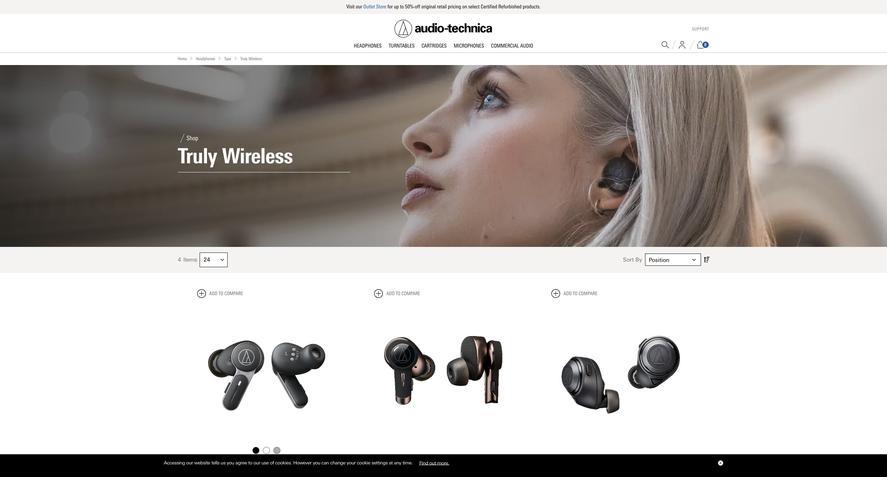 Task type: vqa. For each thing, say whether or not it's contained in the screenshot.
1st mins from the right
no



Task type: locate. For each thing, give the bounding box(es) containing it.
headphones left type
[[196, 56, 215, 61]]

our right visit
[[356, 3, 362, 10]]

visit our outlet store for up to 50%-off original retail pricing on select certified refurbished products.
[[347, 3, 541, 10]]

2 horizontal spatial add to compare button
[[552, 289, 598, 298]]

commercial
[[491, 43, 519, 49]]

turntables link
[[385, 43, 418, 50]]

headphones link left type link
[[196, 55, 215, 62]]

our left website in the bottom left of the page
[[186, 460, 193, 466]]

2 horizontal spatial our
[[356, 3, 362, 10]]

0 vertical spatial headphones
[[354, 43, 382, 49]]

type link
[[224, 55, 231, 62]]

2 horizontal spatial compare
[[579, 291, 598, 297]]

2 add from the left
[[387, 291, 395, 297]]

1 horizontal spatial add
[[387, 291, 395, 297]]

1 you from the left
[[227, 460, 234, 466]]

you
[[227, 460, 234, 466], [313, 460, 321, 466]]

of
[[270, 460, 274, 466]]

1 add to compare from the left
[[209, 291, 243, 297]]

can
[[322, 460, 329, 466]]

for
[[388, 3, 393, 10]]

our
[[356, 3, 362, 10], [186, 460, 193, 466], [254, 460, 260, 466]]

1 horizontal spatial breadcrumbs image
[[218, 57, 222, 60]]

1 horizontal spatial headphones
[[354, 43, 382, 49]]

headphones link left the turntables
[[351, 43, 385, 50]]

4
[[178, 256, 181, 263]]

truly
[[240, 56, 248, 61], [178, 143, 217, 169]]

0 horizontal spatial headphones
[[196, 56, 215, 61]]

outlet store link
[[364, 3, 387, 10]]

add for ath twx9 image add to compare button
[[387, 291, 395, 297]]

0 horizontal spatial divider line image
[[178, 134, 187, 143]]

wireless
[[249, 56, 262, 61], [222, 143, 293, 169]]

to
[[400, 3, 404, 10], [219, 291, 223, 297], [396, 291, 401, 297], [573, 291, 578, 297], [248, 460, 252, 466]]

0 horizontal spatial truly
[[178, 143, 217, 169]]

on
[[463, 3, 467, 10]]

1 horizontal spatial you
[[313, 460, 321, 466]]

use
[[262, 460, 269, 466]]

add
[[209, 291, 218, 297], [387, 291, 395, 297], [564, 291, 572, 297]]

0 vertical spatial headphones link
[[351, 43, 385, 50]]

add for ath cks50tw image add to compare button
[[564, 291, 572, 297]]

1 horizontal spatial compare
[[402, 291, 420, 297]]

add to compare button
[[197, 289, 243, 298], [374, 289, 420, 298], [552, 289, 598, 298]]

2 add to compare button from the left
[[374, 289, 420, 298]]

0 horizontal spatial breadcrumbs image
[[190, 57, 193, 60]]

support link
[[692, 27, 710, 32]]

2 horizontal spatial add
[[564, 291, 572, 297]]

2 you from the left
[[313, 460, 321, 466]]

1 compare from the left
[[224, 291, 243, 297]]

2 breadcrumbs image from the left
[[218, 57, 222, 60]]

breadcrumbs image right home
[[190, 57, 193, 60]]

truly wireless
[[240, 56, 262, 61], [178, 143, 293, 169]]

3 add from the left
[[564, 291, 572, 297]]

to for 1st add to compare button from the left
[[219, 291, 223, 297]]

0 vertical spatial truly
[[240, 56, 248, 61]]

visit
[[347, 3, 355, 10]]

truly down 'shop'
[[178, 143, 217, 169]]

1 vertical spatial truly
[[178, 143, 217, 169]]

0 vertical spatial divider line image
[[672, 40, 676, 49]]

you right the us
[[227, 460, 234, 466]]

0 horizontal spatial add to compare
[[209, 291, 243, 297]]

magnifying glass image
[[662, 41, 669, 49]]

1 horizontal spatial headphones link
[[351, 43, 385, 50]]

agree
[[236, 460, 247, 466]]

store logo image
[[395, 20, 493, 38]]

1 horizontal spatial add to compare button
[[374, 289, 420, 298]]

refurbished
[[499, 3, 522, 10]]

compare
[[224, 291, 243, 297], [402, 291, 420, 297], [579, 291, 598, 297]]

0 horizontal spatial you
[[227, 460, 234, 466]]

1 horizontal spatial add to compare
[[387, 291, 420, 297]]

0 vertical spatial wireless
[[249, 56, 262, 61]]

headphones link
[[351, 43, 385, 50], [196, 55, 215, 62]]

4 items
[[178, 256, 197, 263]]

truly wireless image
[[0, 65, 888, 247]]

home link
[[178, 55, 187, 62]]

1 vertical spatial headphones
[[196, 56, 215, 61]]

headphones
[[354, 43, 382, 49], [196, 56, 215, 61]]

1 horizontal spatial divider line image
[[672, 40, 676, 49]]

support
[[692, 27, 710, 32]]

1 vertical spatial divider line image
[[178, 134, 187, 143]]

add to compare
[[209, 291, 243, 297], [387, 291, 420, 297], [564, 291, 598, 297]]

1 add from the left
[[209, 291, 218, 297]]

original
[[422, 3, 436, 10]]

sort by
[[623, 257, 642, 263]]

us
[[221, 460, 226, 466]]

3 compare from the left
[[579, 291, 598, 297]]

0 vertical spatial truly wireless
[[240, 56, 262, 61]]

turntables
[[389, 43, 415, 49]]

0 horizontal spatial add
[[209, 291, 218, 297]]

2 add to compare from the left
[[387, 291, 420, 297]]

home
[[178, 56, 187, 61]]

breadcrumbs image
[[190, 57, 193, 60], [218, 57, 222, 60]]

2 horizontal spatial add to compare
[[564, 291, 598, 297]]

divider line image
[[672, 40, 676, 49], [178, 134, 187, 143]]

retail
[[437, 3, 447, 10]]

0 horizontal spatial headphones link
[[196, 55, 215, 62]]

3 add to compare from the left
[[564, 291, 598, 297]]

you left can
[[313, 460, 321, 466]]

0 horizontal spatial add to compare button
[[197, 289, 243, 298]]

at
[[389, 460, 393, 466]]

truly wireless for leftmost divider line icon
[[178, 143, 293, 169]]

up
[[394, 3, 399, 10]]

find
[[420, 460, 428, 466]]

1 vertical spatial truly wireless
[[178, 143, 293, 169]]

carrat down image
[[693, 258, 696, 262]]

add to compare button for ath twx9 image
[[374, 289, 420, 298]]

our left use
[[254, 460, 260, 466]]

0 horizontal spatial compare
[[224, 291, 243, 297]]

accessing
[[164, 460, 185, 466]]

1 breadcrumbs image from the left
[[190, 57, 193, 60]]

truly right breadcrumbs image
[[240, 56, 248, 61]]

select
[[469, 3, 480, 10]]

our for accessing
[[186, 460, 193, 466]]

any
[[394, 460, 402, 466]]

headphones left the turntables
[[354, 43, 382, 49]]

products.
[[523, 3, 541, 10]]

outlet
[[364, 3, 375, 10]]

50%-
[[405, 3, 415, 10]]

0 horizontal spatial our
[[186, 460, 193, 466]]

store
[[376, 3, 387, 10]]

to for ath twx9 image add to compare button
[[396, 291, 401, 297]]

1 horizontal spatial truly
[[240, 56, 248, 61]]

3 add to compare button from the left
[[552, 289, 598, 298]]

option group
[[196, 445, 337, 456]]

breadcrumbs image left type
[[218, 57, 222, 60]]

accessing our website tells us you agree to our use of cookies. however you can change your cookie settings at any time.
[[164, 460, 414, 466]]

breadcrumbs image for type
[[218, 57, 222, 60]]

2 compare from the left
[[402, 291, 420, 297]]

carrat down image
[[221, 258, 224, 262]]



Task type: describe. For each thing, give the bounding box(es) containing it.
however
[[293, 460, 312, 466]]

set descending direction image
[[704, 255, 710, 264]]

truly for breadcrumbs image
[[240, 56, 248, 61]]

ath cks50tw image
[[552, 304, 690, 442]]

microphones
[[454, 43, 484, 49]]

find out more. link
[[414, 457, 455, 468]]

microphones link
[[450, 43, 488, 50]]

cross image
[[719, 462, 722, 465]]

truly for leftmost divider line icon
[[178, 143, 217, 169]]

add to compare for 1st add to compare button from the left
[[209, 291, 243, 297]]

sort
[[623, 257, 634, 263]]

0
[[705, 42, 707, 47]]

tells
[[211, 460, 220, 466]]

divider line image
[[690, 40, 694, 49]]

truly wireless for breadcrumbs image
[[240, 56, 262, 61]]

0 link
[[697, 41, 710, 49]]

your
[[347, 460, 356, 466]]

basket image
[[697, 41, 705, 49]]

audio
[[521, 43, 533, 49]]

items
[[183, 256, 197, 263]]

commercial audio
[[491, 43, 533, 49]]

pricing
[[448, 3, 461, 10]]

time.
[[403, 460, 413, 466]]

certified
[[481, 3, 497, 10]]

compare for 1st add to compare button from the left
[[224, 291, 243, 297]]

by
[[636, 257, 642, 263]]

add to compare for ath cks50tw image add to compare button
[[564, 291, 598, 297]]

cartridges link
[[418, 43, 450, 50]]

1 horizontal spatial our
[[254, 460, 260, 466]]

out
[[430, 460, 436, 466]]

1 vertical spatial wireless
[[222, 143, 293, 169]]

compare for ath twx9 image add to compare button
[[402, 291, 420, 297]]

add for 1st add to compare button from the left
[[209, 291, 218, 297]]

compare for ath cks50tw image add to compare button
[[579, 291, 598, 297]]

type
[[224, 56, 231, 61]]

add to compare button for ath cks50tw image
[[552, 289, 598, 298]]

change
[[330, 460, 346, 466]]

ath twx9 image
[[374, 304, 513, 442]]

cartridges
[[422, 43, 447, 49]]

find out more.
[[420, 460, 449, 466]]

off
[[415, 3, 420, 10]]

1 vertical spatial headphones link
[[196, 55, 215, 62]]

commercial audio link
[[488, 43, 537, 50]]

more.
[[437, 460, 449, 466]]

settings
[[372, 460, 388, 466]]

ath twx7 image
[[197, 304, 336, 442]]

cookie
[[357, 460, 371, 466]]

shop
[[187, 134, 198, 142]]

our for visit
[[356, 3, 362, 10]]

add to compare for ath twx9 image add to compare button
[[387, 291, 420, 297]]

website
[[194, 460, 210, 466]]

1 add to compare button from the left
[[197, 289, 243, 298]]

breadcrumbs image
[[234, 57, 238, 60]]

to for ath cks50tw image add to compare button
[[573, 291, 578, 297]]

breadcrumbs image for headphones
[[190, 57, 193, 60]]

cookies.
[[275, 460, 292, 466]]



